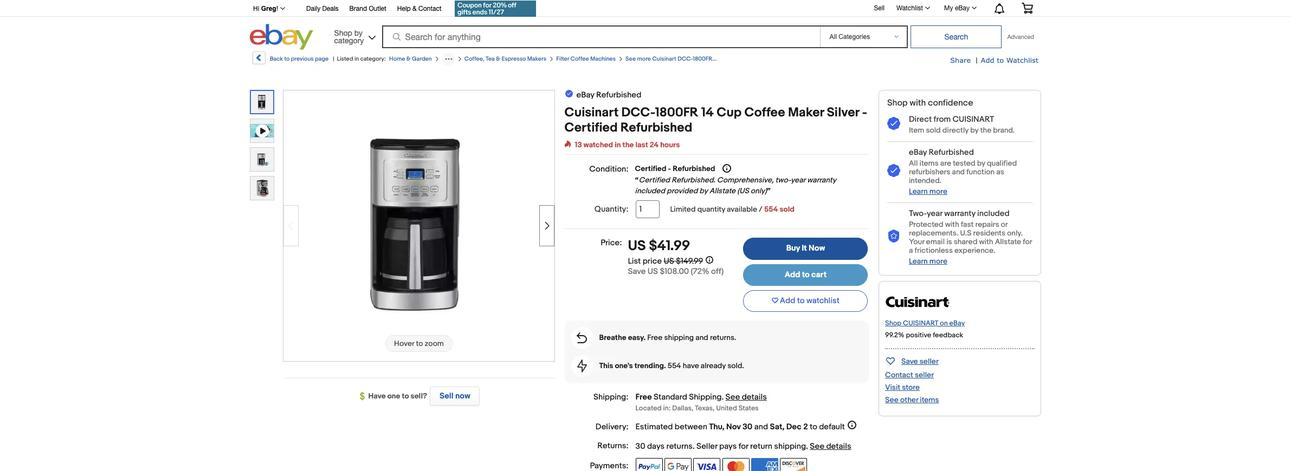 Task type: describe. For each thing, give the bounding box(es) containing it.
1 horizontal spatial us
[[648, 267, 658, 277]]

| listed in category:
[[333, 55, 386, 62]]

0 vertical spatial with
[[910, 98, 926, 108]]

1 horizontal spatial |
[[976, 56, 978, 65]]

" certified refurbished. comprehensive, two-year warranty included provided by allstate (us only)
[[635, 176, 836, 196]]

save seller button
[[886, 355, 939, 368]]

allstate inside " certified refurbished. comprehensive, two-year warranty included provided by allstate (us only)
[[710, 187, 736, 196]]

as
[[997, 168, 1005, 177]]

included inside " certified refurbished. comprehensive, two-year warranty included provided by allstate (us only)
[[635, 187, 665, 196]]

ebay up all
[[909, 147, 927, 158]]

machines
[[591, 55, 616, 62]]

1 horizontal spatial and
[[755, 422, 769, 433]]

- inside cuisinart dcc-1800fr 14 cup coffee maker silver - certified refurbished
[[862, 105, 868, 120]]

!
[[276, 5, 278, 12]]

price:
[[601, 238, 622, 249]]

sell for sell now
[[440, 392, 454, 402]]

the inside us $41.99 "main content"
[[623, 140, 634, 150]]

tea
[[486, 55, 495, 62]]

delivery:
[[596, 422, 629, 433]]

1 vertical spatial and
[[696, 333, 709, 342]]

contact seller visit store see other items
[[886, 371, 939, 405]]

2 horizontal spatial us
[[664, 257, 674, 267]]

your shopping cart image
[[1022, 3, 1034, 14]]

replacements.
[[909, 229, 959, 238]]

seller
[[697, 442, 718, 452]]

only)
[[751, 187, 767, 196]]

shop by category button
[[329, 24, 378, 47]]

1800fr inside cuisinart dcc-1800fr 14 cup coffee maker silver - certified refurbished
[[655, 105, 699, 120]]

shop cuisinart on ebay
[[886, 319, 965, 328]]

estimated between thu, nov 30 and sat, dec 2 to default
[[636, 422, 845, 433]]

& for garden
[[407, 55, 411, 62]]

more inside 'two-year warranty included protected with fast repairs or replacements. u.s residents only. your email is shared with allstate for a frictionless experience. learn more'
[[930, 257, 948, 266]]

save us $108.00 (72% off)
[[628, 267, 724, 277]]

only.
[[1008, 229, 1023, 238]]

dcc- inside cuisinart dcc-1800fr 14 cup coffee maker silver - certified refurbished
[[622, 105, 655, 120]]

watchlist
[[807, 296, 840, 306]]

refurbished inside cuisinart dcc-1800fr 14 cup coffee maker silver - certified refurbished
[[621, 120, 693, 136]]

list price us $149.99
[[628, 257, 703, 267]]

by inside shop by category
[[354, 28, 363, 37]]

have
[[683, 361, 699, 371]]

0 vertical spatial cup
[[722, 55, 733, 62]]

0 vertical spatial 1800fr
[[693, 55, 713, 62]]

add for add to watchlist
[[780, 296, 796, 306]]

my ebay
[[945, 4, 970, 12]]

dollar sign image
[[360, 393, 368, 401]]

is
[[947, 237, 953, 247]]

0 vertical spatial details
[[742, 392, 767, 403]]

add to cart link
[[744, 264, 868, 286]]

1 vertical spatial shipping
[[775, 442, 806, 452]]

watchlist link
[[891, 2, 935, 15]]

text__icon image
[[565, 89, 574, 100]]

coffee, tea & espresso makers
[[465, 55, 547, 62]]

brand
[[350, 5, 367, 12]]

get an extra 20% off image
[[455, 1, 536, 17]]

0 horizontal spatial maker
[[754, 55, 770, 62]]

this one's trending. 554 have already sold.
[[600, 361, 744, 371]]

filter
[[556, 55, 569, 62]]

email
[[927, 237, 945, 247]]

certified inside cuisinart dcc-1800fr 14 cup coffee maker silver - certified refurbished
[[565, 120, 618, 136]]

see other items link
[[886, 396, 939, 405]]

all
[[909, 159, 918, 168]]

fast
[[961, 220, 974, 229]]

ebay right on
[[950, 319, 965, 328]]

standard
[[654, 392, 688, 403]]

0 horizontal spatial us
[[628, 238, 646, 255]]

add to watchlist button
[[744, 290, 868, 312]]

ebay inside account navigation
[[955, 4, 970, 12]]

us $41.99 main content
[[565, 89, 870, 472]]

14-
[[714, 55, 722, 62]]

0 horizontal spatial shipping
[[665, 333, 694, 342]]

seller for save
[[920, 357, 939, 367]]

ebay inside us $41.99 "main content"
[[577, 90, 595, 100]]

2 horizontal spatial &
[[496, 55, 501, 62]]

off)
[[711, 267, 724, 277]]

with details__icon image for this one's trending.
[[577, 360, 587, 373]]

are
[[941, 159, 952, 168]]

one
[[388, 392, 400, 401]]

cuisinart inside direct from cuisinart item sold directly by the brand.
[[953, 114, 995, 125]]

paypal image
[[636, 459, 663, 472]]

already
[[701, 361, 726, 371]]

advanced
[[1008, 34, 1035, 40]]

refurbished up are
[[929, 147, 974, 158]]

shop for shop with confidence
[[888, 98, 908, 108]]

days
[[647, 442, 665, 452]]

brand outlet link
[[350, 3, 387, 15]]

shipping:
[[594, 392, 629, 403]]

a
[[909, 246, 913, 255]]

to left cart
[[802, 270, 810, 280]]

picture 1 of 3 image
[[251, 91, 273, 113]]

certified - refurbished
[[635, 164, 716, 174]]

visit
[[886, 383, 901, 393]]

1 vertical spatial ebay refurbished
[[909, 147, 974, 158]]

positive
[[906, 331, 932, 340]]

cuisinart inside cuisinart dcc-1800fr 14 cup coffee maker silver - certified refurbished
[[565, 105, 619, 120]]

add to cart
[[785, 270, 827, 280]]

more information - about this item condition image
[[723, 164, 731, 173]]

shop for shop by category
[[334, 28, 352, 37]]

in for watched
[[615, 140, 621, 150]]

directly
[[943, 126, 969, 135]]

garden
[[412, 55, 432, 62]]

Search for anything text field
[[384, 27, 819, 47]]

with details__icon image for two-year warranty included
[[888, 230, 901, 243]]

quantity:
[[595, 205, 629, 215]]

learn more link for ebay refurbished
[[909, 187, 948, 196]]

store
[[902, 383, 920, 393]]

0 vertical spatial -
[[772, 55, 774, 62]]

24
[[650, 140, 659, 150]]

share
[[951, 56, 971, 65]]

two-
[[776, 176, 791, 185]]

learn more link for two-year warranty included
[[909, 257, 948, 266]]

see more cuisinart dcc-1800fr 14-cup coffee maker - sil... link
[[626, 55, 786, 62]]

picture 2 of 3 image
[[251, 148, 274, 171]]

by inside all items are tested by qualified refurbishers and function as intended.
[[978, 159, 986, 168]]

1 horizontal spatial details
[[827, 442, 852, 452]]

see up united
[[726, 392, 740, 403]]

1 vertical spatial 554
[[668, 361, 681, 371]]

espresso
[[502, 55, 526, 62]]

direct
[[909, 114, 932, 125]]

item
[[909, 126, 925, 135]]

2 horizontal spatial .
[[806, 442, 809, 452]]

2 vertical spatial -
[[668, 164, 671, 174]]

shop by category banner
[[247, 0, 1042, 53]]

by inside direct from cuisinart item sold directly by the brand.
[[971, 126, 979, 135]]

texas,
[[695, 405, 715, 413]]

by inside " certified refurbished. comprehensive, two-year warranty included provided by allstate (us only)
[[700, 187, 708, 196]]

see details link for standard shipping . see details
[[726, 392, 767, 403]]

shared
[[954, 237, 978, 247]]

tested
[[953, 159, 976, 168]]

intended.
[[909, 176, 942, 185]]

99.2%
[[886, 331, 905, 340]]

13
[[575, 140, 582, 150]]

in for listed
[[355, 55, 359, 62]]

master card image
[[723, 459, 750, 472]]

13 watched in the last 24 hours
[[575, 140, 680, 150]]

with details__icon image for direct from cuisinart
[[888, 117, 901, 131]]

0 vertical spatial cuisinart
[[653, 55, 677, 62]]

to right back
[[284, 55, 290, 62]]

google pay image
[[665, 459, 692, 472]]

limited quantity available / 554 sold
[[671, 205, 795, 214]]

shop by category
[[334, 28, 364, 45]]

certified inside " certified refurbished. comprehensive, two-year warranty included provided by allstate (us only)
[[639, 176, 670, 185]]

hours
[[661, 140, 680, 150]]

warranty inside " certified refurbished. comprehensive, two-year warranty included provided by allstate (us only)
[[807, 176, 836, 185]]

brand outlet
[[350, 5, 387, 12]]

add to watchlist link
[[981, 55, 1039, 66]]

estimated
[[636, 422, 673, 433]]

1 horizontal spatial dcc-
[[678, 55, 693, 62]]

experience.
[[955, 246, 996, 255]]

visa image
[[694, 459, 721, 472]]

contact inside account navigation
[[419, 5, 442, 12]]

see right 'machines'
[[626, 55, 636, 62]]

0 horizontal spatial 30
[[636, 442, 646, 452]]

your
[[909, 237, 925, 247]]

limited
[[671, 205, 696, 214]]

seller for contact
[[915, 371, 934, 380]]

1 horizontal spatial .
[[722, 392, 724, 403]]

us $41.99
[[628, 238, 691, 255]]

$149.99
[[676, 257, 703, 267]]

provided
[[667, 187, 698, 196]]

see more cuisinart dcc-1800fr 14-cup coffee maker - sil...
[[626, 55, 786, 62]]

u.s
[[961, 229, 972, 238]]

items inside contact seller visit store see other items
[[920, 396, 939, 405]]



Task type: locate. For each thing, give the bounding box(es) containing it.
for inside 'two-year warranty included protected with fast repairs or replacements. u.s residents only. your email is shared with allstate for a frictionless experience. learn more'
[[1023, 237, 1033, 247]]

shop up the 99.2%
[[886, 319, 902, 328]]

1 vertical spatial for
[[739, 442, 749, 452]]

free up the located
[[636, 392, 652, 403]]

to left watchlist
[[798, 296, 805, 306]]

& for contact
[[413, 5, 417, 12]]

item direct from brand image
[[886, 291, 951, 314]]

discover image
[[781, 459, 808, 472]]

add down "buy"
[[785, 270, 801, 280]]

0 horizontal spatial year
[[791, 176, 806, 185]]

with down repairs in the top of the page
[[980, 237, 994, 247]]

save up contact seller link at the bottom of the page
[[902, 357, 918, 367]]

direct from cuisinart item sold directly by the brand.
[[909, 114, 1015, 135]]

0 horizontal spatial |
[[333, 55, 334, 62]]

cuisinart down text__icon
[[565, 105, 619, 120]]

contact seller link
[[886, 371, 934, 380]]

/
[[759, 205, 763, 214]]

watchlist inside share | add to watchlist
[[1007, 56, 1039, 65]]

2 vertical spatial certified
[[639, 176, 670, 185]]

1 vertical spatial in
[[615, 140, 621, 150]]

1 vertical spatial with
[[946, 220, 960, 229]]

2 vertical spatial shop
[[886, 319, 902, 328]]

shipping up this one's trending. 554 have already sold. in the bottom of the page
[[665, 333, 694, 342]]

buy it now link
[[744, 238, 868, 260]]

with details__icon image for breathe easy.
[[577, 333, 587, 344]]

feedback
[[933, 331, 964, 340]]

return
[[751, 442, 773, 452]]

add inside share | add to watchlist
[[981, 56, 995, 65]]

"
[[635, 176, 639, 185]]

watchlist inside watchlist link
[[897, 4, 924, 12]]

account navigation
[[247, 0, 1042, 18]]

year up protected
[[927, 209, 943, 219]]

1 horizontal spatial the
[[981, 126, 992, 135]]

coffee inside cuisinart dcc-1800fr 14 cup coffee maker silver - certified refurbished
[[745, 105, 786, 120]]

1 horizontal spatial -
[[772, 55, 774, 62]]

1 vertical spatial the
[[623, 140, 634, 150]]

home & garden link
[[389, 55, 432, 62]]

refurbished up "24" at right
[[621, 120, 693, 136]]

1 horizontal spatial allstate
[[995, 237, 1022, 247]]

sell left watchlist link
[[874, 4, 885, 12]]

see down 'default'
[[810, 442, 825, 452]]

0 vertical spatial cuisinart
[[953, 114, 995, 125]]

2 horizontal spatial -
[[862, 105, 868, 120]]

one's
[[615, 361, 633, 371]]

to inside share | add to watchlist
[[997, 56, 1004, 65]]

located
[[636, 405, 662, 413]]

with details__icon image
[[888, 117, 901, 131], [888, 164, 901, 178], [888, 230, 901, 243], [577, 333, 587, 344], [577, 360, 587, 373]]

learn more
[[909, 187, 948, 196]]

| right share button
[[976, 56, 978, 65]]

1 horizontal spatial &
[[413, 5, 417, 12]]

items
[[920, 159, 939, 168], [920, 396, 939, 405]]

last
[[636, 140, 648, 150]]

see inside contact seller visit store see other items
[[886, 396, 899, 405]]

warranty up fast at the top right of page
[[945, 209, 976, 219]]

year right the comprehensive,
[[791, 176, 806, 185]]

sell link
[[870, 4, 890, 12]]

warranty inside 'two-year warranty included protected with fast repairs or replacements. u.s residents only. your email is shared with allstate for a frictionless experience. learn more'
[[945, 209, 976, 219]]

more for learn
[[930, 187, 948, 196]]

learn inside 'two-year warranty included protected with fast repairs or replacements. u.s residents only. your email is shared with allstate for a frictionless experience. learn more'
[[909, 257, 928, 266]]

see down visit
[[886, 396, 899, 405]]

coffee,
[[465, 55, 485, 62]]

0 horizontal spatial dcc-
[[622, 105, 655, 120]]

items inside all items are tested by qualified refurbishers and function as intended.
[[920, 159, 939, 168]]

0 vertical spatial learn more link
[[909, 187, 948, 196]]

0 horizontal spatial warranty
[[807, 176, 836, 185]]

& inside account navigation
[[413, 5, 417, 12]]

see details link for 30 days returns . seller pays for return shipping . see details
[[810, 442, 852, 452]]

my
[[945, 4, 954, 12]]

0 horizontal spatial in
[[355, 55, 359, 62]]

seller down 'save seller'
[[915, 371, 934, 380]]

all items are tested by qualified refurbishers and function as intended.
[[909, 159, 1017, 185]]

silver
[[827, 105, 860, 120]]

included up repairs in the top of the page
[[978, 209, 1010, 219]]

1 vertical spatial dcc-
[[622, 105, 655, 120]]

with left fast at the top right of page
[[946, 220, 960, 229]]

greg
[[261, 5, 276, 12]]

1 vertical spatial year
[[927, 209, 943, 219]]

2
[[804, 422, 808, 433]]

1 horizontal spatial ebay refurbished
[[909, 147, 974, 158]]

allstate left (us at the top right
[[710, 187, 736, 196]]

1 vertical spatial save
[[902, 357, 918, 367]]

|
[[333, 55, 334, 62], [976, 56, 978, 65]]

1 horizontal spatial in
[[615, 140, 621, 150]]

- down hours
[[668, 164, 671, 174]]

details down 'default'
[[827, 442, 852, 452]]

maker left silver
[[788, 105, 824, 120]]

more down intended.
[[930, 187, 948, 196]]

0 horizontal spatial .
[[693, 442, 695, 452]]

0 vertical spatial watchlist
[[897, 4, 924, 12]]

sell now link
[[427, 387, 480, 406]]

learn down a at the bottom right of the page
[[909, 257, 928, 266]]

0 vertical spatial allstate
[[710, 187, 736, 196]]

maker inside cuisinart dcc-1800fr 14 cup coffee maker silver - certified refurbished
[[788, 105, 824, 120]]

1 vertical spatial warranty
[[945, 209, 976, 219]]

buy it now
[[787, 244, 825, 254]]

free right easy.
[[648, 333, 663, 342]]

554 right /
[[765, 205, 778, 214]]

sell for sell
[[874, 4, 885, 12]]

1 vertical spatial see details link
[[810, 442, 852, 452]]

help & contact
[[397, 5, 442, 12]]

have one to sell?
[[368, 392, 427, 401]]

0 horizontal spatial and
[[696, 333, 709, 342]]

1 horizontal spatial warranty
[[945, 209, 976, 219]]

sold down the from
[[926, 126, 941, 135]]

none submit inside 'shop by category' banner
[[911, 25, 1002, 48]]

and left the returns.
[[696, 333, 709, 342]]

by down brand
[[354, 28, 363, 37]]

0 horizontal spatial details
[[742, 392, 767, 403]]

sold inside us $41.99 "main content"
[[780, 205, 795, 214]]

cup left sil...
[[722, 55, 733, 62]]

by down refurbished.
[[700, 187, 708, 196]]

with details__icon image left this at the bottom
[[577, 360, 587, 373]]

in inside us $41.99 "main content"
[[615, 140, 621, 150]]

residents
[[974, 229, 1006, 238]]

add down add to cart link
[[780, 296, 796, 306]]

0 vertical spatial sell
[[874, 4, 885, 12]]

items right all
[[920, 159, 939, 168]]

. down "2"
[[806, 442, 809, 452]]

1 vertical spatial free
[[636, 392, 652, 403]]

comprehensive,
[[717, 176, 774, 185]]

1 vertical spatial cup
[[717, 105, 742, 120]]

1800fr left 14
[[655, 105, 699, 120]]

0 horizontal spatial save
[[628, 267, 646, 277]]

add to watchlist
[[780, 296, 840, 306]]

1 vertical spatial cuisinart
[[565, 105, 619, 120]]

see details link down 'default'
[[810, 442, 852, 452]]

allstate down the or
[[995, 237, 1022, 247]]

shop cuisinart on ebay link
[[886, 319, 965, 328]]

1 vertical spatial seller
[[915, 371, 934, 380]]

the left last
[[623, 140, 634, 150]]

the left brand.
[[981, 126, 992, 135]]

0 vertical spatial shipping
[[665, 333, 694, 342]]

$41.99
[[649, 238, 691, 255]]

sell inside account navigation
[[874, 4, 885, 12]]

0 vertical spatial ebay refurbished
[[577, 90, 642, 100]]

items right "other"
[[920, 396, 939, 405]]

help & contact link
[[397, 3, 442, 15]]

refurbishers
[[909, 168, 951, 177]]

certified down certified - refurbished
[[639, 176, 670, 185]]

1 vertical spatial certified
[[635, 164, 667, 174]]

more
[[637, 55, 651, 62], [930, 187, 948, 196], [930, 257, 948, 266]]

1 horizontal spatial shipping
[[775, 442, 806, 452]]

year
[[791, 176, 806, 185], [927, 209, 943, 219]]

shipping up "discover" image
[[775, 442, 806, 452]]

Quantity: text field
[[636, 201, 660, 219]]

and inside all items are tested by qualified refurbishers and function as intended.
[[953, 168, 965, 177]]

seller inside contact seller visit store see other items
[[915, 371, 934, 380]]

2 learn more link from the top
[[909, 257, 948, 266]]

dec
[[787, 422, 802, 433]]

the inside direct from cuisinart item sold directly by the brand.
[[981, 126, 992, 135]]

30 right nov
[[743, 422, 753, 433]]

us right list
[[648, 267, 658, 277]]

shipping
[[665, 333, 694, 342], [775, 442, 806, 452]]

shop with confidence
[[888, 98, 974, 108]]

returns
[[667, 442, 693, 452]]

more for see
[[637, 55, 651, 62]]

shipping
[[689, 392, 722, 403]]

other
[[901, 396, 919, 405]]

. up united
[[722, 392, 724, 403]]

1 vertical spatial add
[[785, 270, 801, 280]]

dcc- up last
[[622, 105, 655, 120]]

1 vertical spatial details
[[827, 442, 852, 452]]

picture 3 of 3 image
[[251, 177, 274, 200]]

add inside button
[[780, 296, 796, 306]]

sold inside direct from cuisinart item sold directly by the brand.
[[926, 126, 941, 135]]

learn more link down intended.
[[909, 187, 948, 196]]

for right only.
[[1023, 237, 1033, 247]]

help
[[397, 5, 411, 12]]

home
[[389, 55, 405, 62]]

two-
[[909, 209, 927, 219]]

1 vertical spatial learn
[[909, 257, 928, 266]]

1 vertical spatial 1800fr
[[655, 105, 699, 120]]

1 horizontal spatial sell
[[874, 4, 885, 12]]

seller inside button
[[920, 357, 939, 367]]

with details__icon image left your
[[888, 230, 901, 243]]

0 horizontal spatial included
[[635, 187, 665, 196]]

to inside button
[[798, 296, 805, 306]]

- left sil...
[[772, 55, 774, 62]]

learn more link
[[909, 187, 948, 196], [909, 257, 948, 266]]

cuisinart down 'shop by category' banner
[[653, 55, 677, 62]]

watchlist right sell link
[[897, 4, 924, 12]]

now
[[456, 392, 471, 402]]

shop inside shop by category
[[334, 28, 352, 37]]

hi
[[253, 5, 259, 12]]

in right watched at the left top of page
[[615, 140, 621, 150]]

30
[[743, 422, 753, 433], [636, 442, 646, 452]]

cuisinart up positive
[[903, 319, 939, 328]]

two-year warranty included protected with fast repairs or replacements. u.s residents only. your email is shared with allstate for a frictionless experience. learn more
[[909, 209, 1033, 266]]

1 vertical spatial sell
[[440, 392, 454, 402]]

1 horizontal spatial included
[[978, 209, 1010, 219]]

brand.
[[994, 126, 1015, 135]]

american express image
[[752, 459, 779, 472]]

back
[[270, 55, 283, 62]]

30 left "days"
[[636, 442, 646, 452]]

1 learn from the top
[[909, 187, 928, 196]]

frictionless
[[915, 246, 953, 255]]

1 horizontal spatial cuisinart
[[953, 114, 995, 125]]

2 horizontal spatial with
[[980, 237, 994, 247]]

shop up listed
[[334, 28, 352, 37]]

refurbished up refurbished.
[[673, 164, 716, 174]]

more down 'shop by category' banner
[[637, 55, 651, 62]]

0 vertical spatial warranty
[[807, 176, 836, 185]]

0 vertical spatial in
[[355, 55, 359, 62]]

1 vertical spatial more
[[930, 187, 948, 196]]

hi greg !
[[253, 5, 278, 12]]

554
[[765, 205, 778, 214], [668, 361, 681, 371]]

save for save seller
[[902, 357, 918, 367]]

1 vertical spatial included
[[978, 209, 1010, 219]]

back to previous page
[[270, 55, 329, 62]]

& right help
[[413, 5, 417, 12]]

save inside us $41.99 "main content"
[[628, 267, 646, 277]]

cuisinart dcc-1800fr 14 cup coffee maker silver - certified refurbished - picture 1 of 3 image
[[284, 129, 555, 321]]

dcc- left 14-
[[678, 55, 693, 62]]

None submit
[[911, 25, 1002, 48]]

add for add to cart
[[785, 270, 801, 280]]

0 horizontal spatial sold
[[780, 205, 795, 214]]

us up list
[[628, 238, 646, 255]]

in:
[[664, 405, 671, 413]]

1 horizontal spatial 30
[[743, 422, 753, 433]]

0 horizontal spatial watchlist
[[897, 4, 924, 12]]

sell left now
[[440, 392, 454, 402]]

1 vertical spatial shop
[[888, 98, 908, 108]]

deals
[[322, 5, 339, 12]]

0 vertical spatial included
[[635, 187, 665, 196]]

by right directly
[[971, 126, 979, 135]]

0 vertical spatial and
[[953, 168, 965, 177]]

| left listed
[[333, 55, 334, 62]]

contact up visit store link
[[886, 371, 914, 380]]

2 vertical spatial add
[[780, 296, 796, 306]]

add right share
[[981, 56, 995, 65]]

default
[[819, 422, 845, 433]]

cuisinart up directly
[[953, 114, 995, 125]]

allstate inside 'two-year warranty included protected with fast repairs or replacements. u.s residents only. your email is shared with allstate for a frictionless experience. learn more'
[[995, 237, 1022, 247]]

price
[[643, 257, 662, 267]]

save inside button
[[902, 357, 918, 367]]

to
[[284, 55, 290, 62], [997, 56, 1004, 65], [802, 270, 810, 280], [798, 296, 805, 306], [402, 392, 409, 401], [810, 422, 818, 433]]

1 horizontal spatial year
[[927, 209, 943, 219]]

with details__icon image left breathe
[[577, 333, 587, 344]]

ebay refurbished up are
[[909, 147, 974, 158]]

included down '"'
[[635, 187, 665, 196]]

year inside " certified refurbished. comprehensive, two-year warranty included provided by allstate (us only)
[[791, 176, 806, 185]]

ebay right text__icon
[[577, 90, 595, 100]]

1 vertical spatial sold
[[780, 205, 795, 214]]

ebay refurbished inside us $41.99 "main content"
[[577, 90, 642, 100]]

save
[[628, 267, 646, 277], [902, 357, 918, 367]]

refurbished down 'machines'
[[597, 90, 642, 100]]

coffee, tea & espresso makers link
[[465, 55, 547, 62]]

0 horizontal spatial for
[[739, 442, 749, 452]]

cup right 14
[[717, 105, 742, 120]]

maker left sil...
[[754, 55, 770, 62]]

cup inside cuisinart dcc-1800fr 14 cup coffee maker silver - certified refurbished
[[717, 105, 742, 120]]

& right home
[[407, 55, 411, 62]]

seller
[[920, 357, 939, 367], [915, 371, 934, 380]]

and
[[953, 168, 965, 177], [696, 333, 709, 342], [755, 422, 769, 433]]

home & garden
[[389, 55, 432, 62]]

see
[[626, 55, 636, 62], [726, 392, 740, 403], [886, 396, 899, 405], [810, 442, 825, 452]]

between
[[675, 422, 708, 433]]

contact right help
[[419, 5, 442, 12]]

listed
[[337, 55, 353, 62]]

0 horizontal spatial the
[[623, 140, 634, 150]]

shop for shop cuisinart on ebay
[[886, 319, 902, 328]]

share button
[[951, 55, 971, 66]]

year inside 'two-year warranty included protected with fast repairs or replacements. u.s residents only. your email is shared with allstate for a frictionless experience. learn more'
[[927, 209, 943, 219]]

more down frictionless
[[930, 257, 948, 266]]

1 vertical spatial items
[[920, 396, 939, 405]]

0 horizontal spatial -
[[668, 164, 671, 174]]

0 vertical spatial more
[[637, 55, 651, 62]]

1 horizontal spatial maker
[[788, 105, 824, 120]]

0 vertical spatial year
[[791, 176, 806, 185]]

-
[[772, 55, 774, 62], [862, 105, 868, 120], [668, 164, 671, 174]]

function
[[967, 168, 995, 177]]

now
[[809, 244, 825, 254]]

save for save us $108.00 (72% off)
[[628, 267, 646, 277]]

for inside us $41.99 "main content"
[[739, 442, 749, 452]]

1 horizontal spatial save
[[902, 357, 918, 367]]

- right silver
[[862, 105, 868, 120]]

protected
[[909, 220, 944, 229]]

0 horizontal spatial contact
[[419, 5, 442, 12]]

(72%
[[691, 267, 710, 277]]

certified up '"'
[[635, 164, 667, 174]]

2 vertical spatial with
[[980, 237, 994, 247]]

1800fr left 14-
[[693, 55, 713, 62]]

previous
[[291, 55, 314, 62]]

details up states
[[742, 392, 767, 403]]

with up direct
[[910, 98, 926, 108]]

have
[[368, 392, 386, 401]]

1 horizontal spatial see details link
[[810, 442, 852, 452]]

see details link
[[726, 392, 767, 403], [810, 442, 852, 452]]

warranty right two-
[[807, 176, 836, 185]]

to right one on the bottom of the page
[[402, 392, 409, 401]]

allstate
[[710, 187, 736, 196], [995, 237, 1022, 247]]

ebay refurbished down 'machines'
[[577, 90, 642, 100]]

& right the tea in the top left of the page
[[496, 55, 501, 62]]

2 horizontal spatial and
[[953, 168, 965, 177]]

contact inside contact seller visit store see other items
[[886, 371, 914, 380]]

by right tested on the top of the page
[[978, 159, 986, 168]]

learn down intended.
[[909, 187, 928, 196]]

this
[[600, 361, 614, 371]]

qualified
[[987, 159, 1017, 168]]

0 vertical spatial 554
[[765, 205, 778, 214]]

sold right /
[[780, 205, 795, 214]]

with details__icon image left all
[[888, 164, 901, 178]]

certified up watched at the left top of page
[[565, 120, 618, 136]]

1 learn more link from the top
[[909, 187, 948, 196]]

0 horizontal spatial cuisinart
[[903, 319, 939, 328]]

1 horizontal spatial contact
[[886, 371, 914, 380]]

1 vertical spatial contact
[[886, 371, 914, 380]]

included inside 'two-year warranty included protected with fast repairs or replacements. u.s residents only. your email is shared with allstate for a frictionless experience. learn more'
[[978, 209, 1010, 219]]

30 days returns . seller pays for return shipping . see details
[[636, 442, 852, 452]]

0 horizontal spatial 554
[[668, 361, 681, 371]]

2 learn from the top
[[909, 257, 928, 266]]

0 vertical spatial the
[[981, 126, 992, 135]]

0 vertical spatial free
[[648, 333, 663, 342]]

or
[[1001, 220, 1008, 229]]

cuisinart dcc-1800fr 14 cup coffee maker silver - certified refurbished
[[565, 105, 868, 136]]

video 1 of 1 image
[[251, 119, 274, 143]]

0 vertical spatial items
[[920, 159, 939, 168]]

seller up contact seller link at the bottom of the page
[[920, 357, 939, 367]]

daily
[[306, 5, 321, 12]]

filter coffee machines link
[[556, 55, 616, 62]]

to right "2"
[[810, 422, 818, 433]]

and left sat,
[[755, 422, 769, 433]]

1 vertical spatial cuisinart
[[903, 319, 939, 328]]

returns.
[[710, 333, 737, 342]]

with details__icon image for ebay refurbished
[[888, 164, 901, 178]]

daily deals link
[[306, 3, 339, 15]]

0 horizontal spatial see details link
[[726, 392, 767, 403]]

watchlist down advanced
[[1007, 56, 1039, 65]]



Task type: vqa. For each thing, say whether or not it's contained in the screenshot.
Refer
no



